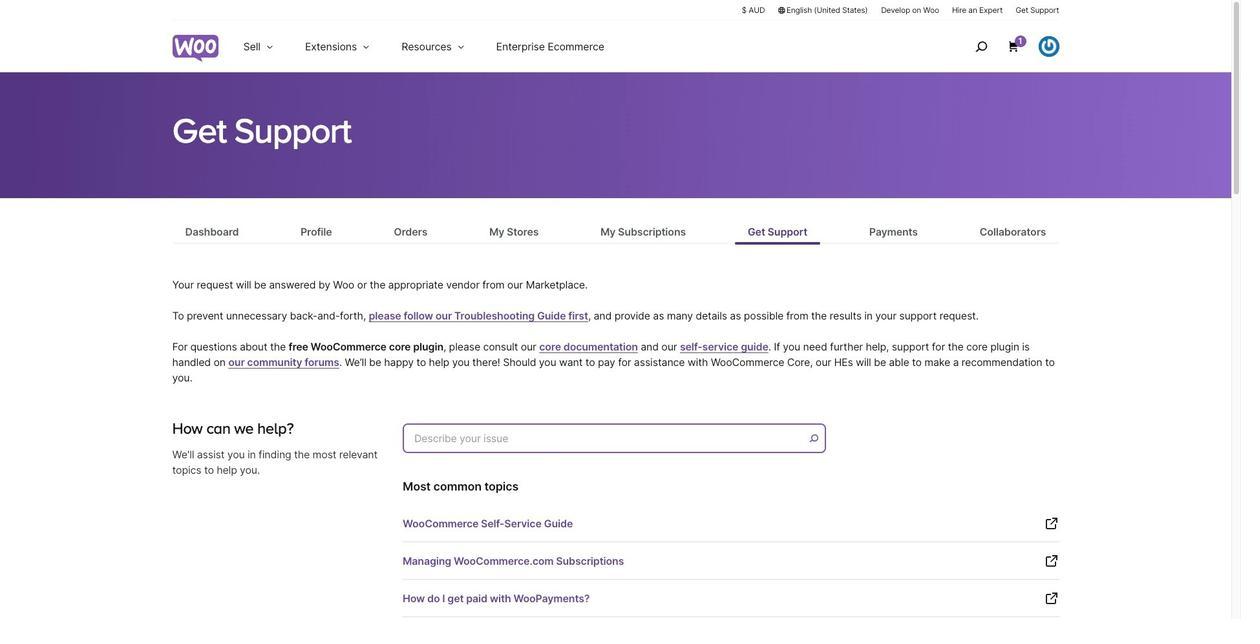 Task type: describe. For each thing, give the bounding box(es) containing it.
open account menu image
[[1039, 36, 1059, 57]]

Describe your issue text field
[[403, 424, 826, 454]]

search image
[[971, 36, 991, 57]]



Task type: vqa. For each thing, say whether or not it's contained in the screenshot.
Gravatar image
no



Task type: locate. For each thing, give the bounding box(es) containing it.
None search field
[[403, 421, 829, 462]]

service navigation menu element
[[947, 26, 1059, 68]]



